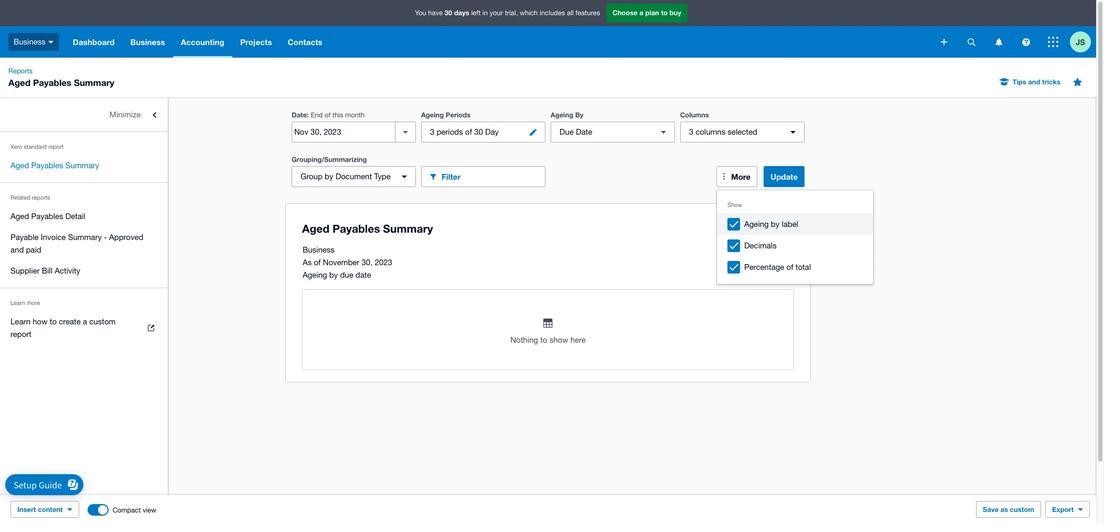 Task type: vqa. For each thing, say whether or not it's contained in the screenshot.
Label
yes



Task type: describe. For each thing, give the bounding box(es) containing it.
ageing for ageing by
[[551, 111, 574, 119]]

day
[[485, 128, 499, 136]]

save as custom
[[984, 506, 1035, 514]]

update
[[771, 172, 798, 182]]

accounting
[[181, 37, 225, 47]]

payables inside reports aged payables summary
[[33, 77, 72, 88]]

aged for aged payables summary
[[10, 161, 29, 170]]

buy
[[670, 9, 682, 17]]

paid
[[26, 246, 41, 255]]

insert
[[17, 506, 36, 514]]

features
[[576, 9, 600, 17]]

svg image
[[48, 41, 53, 43]]

business as of november 30, 2023 ageing by due date
[[303, 246, 393, 280]]

more
[[732, 172, 751, 182]]

group by document type
[[301, 172, 391, 181]]

remove from favorites image
[[1068, 71, 1089, 92]]

and inside button
[[1029, 78, 1041, 86]]

insert content button
[[10, 502, 79, 519]]

custom inside learn how to create a custom report
[[89, 318, 116, 326]]

your
[[490, 9, 503, 17]]

ageing inside business as of november 30, 2023 ageing by due date
[[303, 271, 327, 280]]

columns
[[696, 128, 726, 136]]

contacts button
[[280, 26, 331, 58]]

by for group
[[325, 172, 334, 181]]

date inside popup button
[[576, 128, 593, 136]]

1 horizontal spatial a
[[640, 9, 644, 17]]

aged inside reports aged payables summary
[[8, 77, 31, 88]]

list box containing ageing by label
[[718, 191, 874, 284]]

here
[[571, 336, 586, 345]]

by for ageing
[[772, 220, 780, 229]]

percentage of total
[[745, 263, 812, 272]]

filter button
[[421, 166, 546, 187]]

compact view
[[113, 507, 157, 515]]

30,
[[362, 258, 373, 267]]

total
[[796, 263, 812, 272]]

due date
[[560, 128, 593, 136]]

date
[[356, 271, 371, 280]]

and inside the payable invoice summary - approved and paid
[[10, 246, 24, 255]]

more button
[[717, 166, 758, 187]]

by
[[576, 111, 584, 119]]

aged payables detail
[[10, 212, 85, 221]]

ageing periods
[[421, 111, 471, 119]]

tips and tricks
[[1013, 78, 1061, 86]]

due
[[560, 128, 574, 136]]

trial,
[[505, 9, 518, 17]]

aged payables detail link
[[0, 206, 168, 227]]

minimize button
[[0, 104, 168, 125]]

columns
[[681, 111, 710, 119]]

update button
[[764, 166, 805, 187]]

2 horizontal spatial to
[[662, 9, 668, 17]]

save
[[984, 506, 999, 514]]

decimals
[[745, 241, 777, 250]]

due
[[340, 271, 354, 280]]

content
[[38, 506, 63, 514]]

3 columns selected
[[690, 128, 758, 136]]

of inside business as of november 30, 2023 ageing by due date
[[314, 258, 321, 267]]

show
[[550, 336, 569, 345]]

percentage of total button
[[718, 257, 874, 278]]

dashboard link
[[65, 26, 123, 58]]

standard
[[24, 144, 47, 150]]

date : end of this month
[[292, 111, 365, 119]]

0 horizontal spatial date
[[292, 111, 307, 119]]

dashboard
[[73, 37, 115, 47]]

show
[[728, 202, 743, 208]]

choose a plan to buy
[[613, 9, 682, 17]]

learn for learn more
[[10, 300, 25, 307]]

report inside learn how to create a custom report
[[10, 330, 32, 339]]

payable invoice summary - approved and paid link
[[0, 227, 168, 261]]

view
[[143, 507, 157, 515]]

related reports
[[10, 195, 50, 201]]

nothing
[[511, 336, 539, 345]]

learn how to create a custom report link
[[0, 312, 168, 345]]

plan
[[646, 9, 660, 17]]

periods
[[446, 111, 471, 119]]

1 horizontal spatial business
[[130, 37, 165, 47]]

learn how to create a custom report
[[10, 318, 116, 339]]

you
[[415, 9, 427, 17]]

payable
[[10, 233, 39, 242]]

3 for 3 columns selected
[[690, 128, 694, 136]]

approved
[[109, 233, 144, 242]]

Report title field
[[300, 217, 790, 241]]

detail
[[65, 212, 85, 221]]

a inside learn how to create a custom report
[[83, 318, 87, 326]]

supplier bill activity
[[10, 267, 80, 276]]

supplier
[[10, 267, 40, 276]]

navigation containing dashboard
[[65, 26, 934, 58]]

aged for aged payables detail
[[10, 212, 29, 221]]

0 horizontal spatial 30
[[445, 9, 452, 17]]

tips and tricks button
[[994, 73, 1068, 90]]

reports aged payables summary
[[8, 67, 114, 88]]

3 periods of 30 day button
[[421, 122, 546, 143]]

as
[[1001, 506, 1009, 514]]

1 business button from the left
[[0, 26, 65, 58]]

to inside learn how to create a custom report
[[50, 318, 57, 326]]

list of convenience dates image
[[395, 122, 416, 143]]



Task type: locate. For each thing, give the bounding box(es) containing it.
2 vertical spatial summary
[[68, 233, 102, 242]]

aged
[[8, 77, 31, 88], [10, 161, 29, 170], [10, 212, 29, 221]]

a left plan
[[640, 9, 644, 17]]

0 horizontal spatial business
[[14, 37, 46, 46]]

0 horizontal spatial a
[[83, 318, 87, 326]]

1 horizontal spatial report
[[48, 144, 64, 150]]

2 vertical spatial payables
[[31, 212, 63, 221]]

1 vertical spatial aged
[[10, 161, 29, 170]]

1 vertical spatial by
[[772, 220, 780, 229]]

0 horizontal spatial custom
[[89, 318, 116, 326]]

aged down xero
[[10, 161, 29, 170]]

a right create
[[83, 318, 87, 326]]

3 inside button
[[430, 128, 435, 136]]

more
[[27, 300, 40, 307]]

as
[[303, 258, 312, 267]]

payable invoice summary - approved and paid
[[10, 233, 144, 255]]

all
[[567, 9, 574, 17]]

30 right 'have'
[[445, 9, 452, 17]]

0 vertical spatial to
[[662, 9, 668, 17]]

a
[[640, 9, 644, 17], [83, 318, 87, 326]]

projects button
[[232, 26, 280, 58]]

by inside popup button
[[325, 172, 334, 181]]

0 vertical spatial by
[[325, 172, 334, 181]]

payables down reports
[[31, 212, 63, 221]]

payables
[[33, 77, 72, 88], [31, 161, 63, 170], [31, 212, 63, 221]]

aged payables summary
[[10, 161, 99, 170]]

of right periods
[[465, 128, 472, 136]]

2 business button from the left
[[123, 26, 173, 58]]

by down grouping/summarizing
[[325, 172, 334, 181]]

november
[[323, 258, 360, 267]]

1 horizontal spatial 30
[[475, 128, 483, 136]]

payables down reports link
[[33, 77, 72, 88]]

and down payable at the top left of page
[[10, 246, 24, 255]]

0 horizontal spatial business button
[[0, 26, 65, 58]]

0 vertical spatial payables
[[33, 77, 72, 88]]

how
[[33, 318, 48, 326]]

type
[[374, 172, 391, 181]]

group
[[301, 172, 323, 181]]

by inside business as of november 30, 2023 ageing by due date
[[330, 271, 338, 280]]

ageing down as
[[303, 271, 327, 280]]

xero standard report
[[10, 144, 64, 150]]

ageing up decimals
[[745, 220, 769, 229]]

banner containing js
[[0, 0, 1097, 58]]

0 vertical spatial custom
[[89, 318, 116, 326]]

group
[[718, 191, 874, 284]]

reports
[[8, 67, 33, 75]]

learn left more
[[10, 300, 25, 307]]

js
[[1077, 37, 1086, 46]]

date
[[292, 111, 307, 119], [576, 128, 593, 136]]

learn
[[10, 300, 25, 307], [10, 318, 30, 326]]

insert content
[[17, 506, 63, 514]]

invoice
[[41, 233, 66, 242]]

0 vertical spatial date
[[292, 111, 307, 119]]

group by document type button
[[292, 166, 416, 187]]

learn more
[[10, 300, 40, 307]]

which
[[520, 9, 538, 17]]

report down the learn more at the left of page
[[10, 330, 32, 339]]

1 vertical spatial summary
[[65, 161, 99, 170]]

related
[[10, 195, 30, 201]]

you have 30 days left in your trial, which includes all features
[[415, 9, 600, 17]]

group containing ageing by label
[[718, 191, 874, 284]]

summary for payables
[[65, 161, 99, 170]]

of left this
[[325, 111, 331, 119]]

1 horizontal spatial custom
[[1011, 506, 1035, 514]]

1 vertical spatial to
[[50, 318, 57, 326]]

aged down related
[[10, 212, 29, 221]]

0 vertical spatial summary
[[74, 77, 114, 88]]

date right the due
[[576, 128, 593, 136]]

grouping/summarizing
[[292, 155, 367, 164]]

filter
[[442, 172, 461, 181]]

1 vertical spatial learn
[[10, 318, 30, 326]]

ageing by label
[[745, 220, 799, 229]]

3 left periods
[[430, 128, 435, 136]]

0 horizontal spatial report
[[10, 330, 32, 339]]

1 horizontal spatial to
[[541, 336, 548, 345]]

due date button
[[551, 122, 675, 143]]

payables down xero standard report
[[31, 161, 63, 170]]

3
[[430, 128, 435, 136], [690, 128, 694, 136]]

by inside 'button'
[[772, 220, 780, 229]]

ageing by label button
[[718, 214, 874, 235]]

ageing for ageing periods
[[421, 111, 444, 119]]

contacts
[[288, 37, 323, 47]]

of left total
[[787, 263, 794, 272]]

ageing for ageing by label
[[745, 220, 769, 229]]

of right as
[[314, 258, 321, 267]]

1 horizontal spatial 3
[[690, 128, 694, 136]]

of inside list box
[[787, 263, 794, 272]]

0 horizontal spatial 3
[[430, 128, 435, 136]]

2023
[[375, 258, 393, 267]]

create
[[59, 318, 81, 326]]

this
[[333, 111, 344, 119]]

3 for 3 periods of 30 day
[[430, 128, 435, 136]]

payables for detail
[[31, 212, 63, 221]]

summary for invoice
[[68, 233, 102, 242]]

1 horizontal spatial and
[[1029, 78, 1041, 86]]

2 vertical spatial by
[[330, 271, 338, 280]]

decimals button
[[718, 235, 874, 257]]

1 vertical spatial and
[[10, 246, 24, 255]]

days
[[454, 9, 470, 17]]

banner
[[0, 0, 1097, 58]]

nothing to show here
[[511, 336, 586, 345]]

0 horizontal spatial and
[[10, 246, 24, 255]]

compact
[[113, 507, 141, 515]]

30
[[445, 9, 452, 17], [475, 128, 483, 136]]

aged down reports link
[[8, 77, 31, 88]]

custom right as
[[1011, 506, 1035, 514]]

export button
[[1046, 502, 1091, 519]]

1 vertical spatial date
[[576, 128, 593, 136]]

0 vertical spatial aged
[[8, 77, 31, 88]]

activity
[[55, 267, 80, 276]]

report up aged payables summary
[[48, 144, 64, 150]]

custom inside button
[[1011, 506, 1035, 514]]

in
[[483, 9, 488, 17]]

0 horizontal spatial to
[[50, 318, 57, 326]]

1 3 from the left
[[430, 128, 435, 136]]

-
[[104, 233, 107, 242]]

custom right create
[[89, 318, 116, 326]]

selected
[[728, 128, 758, 136]]

summary
[[74, 77, 114, 88], [65, 161, 99, 170], [68, 233, 102, 242]]

aged payables summary link
[[0, 155, 168, 176]]

summary inside reports aged payables summary
[[74, 77, 114, 88]]

30 inside button
[[475, 128, 483, 136]]

label
[[782, 220, 799, 229]]

bill
[[42, 267, 52, 276]]

1 vertical spatial custom
[[1011, 506, 1035, 514]]

to left show
[[541, 336, 548, 345]]

ageing inside 'button'
[[745, 220, 769, 229]]

2 vertical spatial to
[[541, 336, 548, 345]]

summary left -
[[68, 233, 102, 242]]

of inside date : end of this month
[[325, 111, 331, 119]]

1 learn from the top
[[10, 300, 25, 307]]

0 vertical spatial 30
[[445, 9, 452, 17]]

list box
[[718, 191, 874, 284]]

2 3 from the left
[[690, 128, 694, 136]]

periods
[[437, 128, 463, 136]]

0 vertical spatial and
[[1029, 78, 1041, 86]]

business inside business as of november 30, 2023 ageing by due date
[[303, 246, 335, 255]]

to right how
[[50, 318, 57, 326]]

1 vertical spatial a
[[83, 318, 87, 326]]

1 vertical spatial 30
[[475, 128, 483, 136]]

2 vertical spatial aged
[[10, 212, 29, 221]]

tips
[[1013, 78, 1027, 86]]

ageing
[[421, 111, 444, 119], [551, 111, 574, 119], [745, 220, 769, 229], [303, 271, 327, 280]]

summary down minimize button
[[65, 161, 99, 170]]

learn inside learn how to create a custom report
[[10, 318, 30, 326]]

document
[[336, 172, 372, 181]]

of
[[325, 111, 331, 119], [465, 128, 472, 136], [314, 258, 321, 267], [787, 263, 794, 272]]

end
[[311, 111, 323, 119]]

svg image
[[1049, 37, 1059, 47], [968, 38, 976, 46], [996, 38, 1003, 46], [1023, 38, 1031, 46], [942, 39, 948, 45]]

1 horizontal spatial date
[[576, 128, 593, 136]]

export
[[1053, 506, 1074, 514]]

to left buy
[[662, 9, 668, 17]]

have
[[428, 9, 443, 17]]

ageing up periods
[[421, 111, 444, 119]]

0 vertical spatial report
[[48, 144, 64, 150]]

js button
[[1071, 26, 1097, 58]]

0 vertical spatial a
[[640, 9, 644, 17]]

2 learn from the top
[[10, 318, 30, 326]]

Select end date field
[[292, 122, 395, 142]]

minimize
[[110, 110, 141, 119]]

learn for learn how to create a custom report
[[10, 318, 30, 326]]

1 vertical spatial payables
[[31, 161, 63, 170]]

summary up minimize button
[[74, 77, 114, 88]]

1 vertical spatial report
[[10, 330, 32, 339]]

month
[[345, 111, 365, 119]]

1 horizontal spatial business button
[[123, 26, 173, 58]]

percentage
[[745, 263, 785, 272]]

payables for summary
[[31, 161, 63, 170]]

by left label
[[772, 220, 780, 229]]

reports link
[[4, 66, 37, 77]]

0 vertical spatial learn
[[10, 300, 25, 307]]

navigation
[[65, 26, 934, 58]]

date left end
[[292, 111, 307, 119]]

learn down the learn more at the left of page
[[10, 318, 30, 326]]

ageing by
[[551, 111, 584, 119]]

business button
[[0, 26, 65, 58], [123, 26, 173, 58]]

by left due
[[330, 271, 338, 280]]

30 left the day
[[475, 128, 483, 136]]

3 down columns
[[690, 128, 694, 136]]

accounting button
[[173, 26, 232, 58]]

xero
[[10, 144, 22, 150]]

ageing left by
[[551, 111, 574, 119]]

projects
[[240, 37, 272, 47]]

2 horizontal spatial business
[[303, 246, 335, 255]]

and right tips on the top of the page
[[1029, 78, 1041, 86]]

by
[[325, 172, 334, 181], [772, 220, 780, 229], [330, 271, 338, 280]]

summary inside the payable invoice summary - approved and paid
[[68, 233, 102, 242]]

reports
[[32, 195, 50, 201]]

supplier bill activity link
[[0, 261, 168, 282]]



